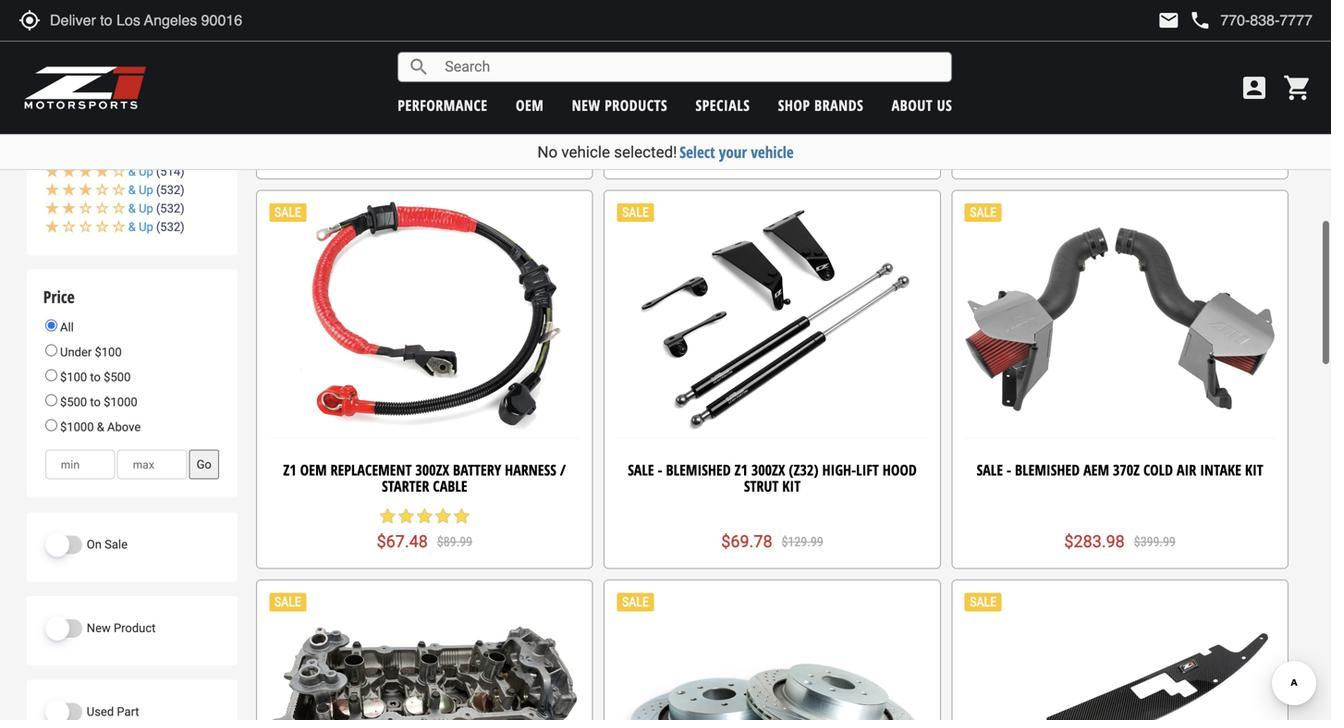 Task type: describe. For each thing, give the bounding box(es) containing it.
1 up from the top
[[139, 165, 153, 179]]

z1 inside sale - blemished z1 300zx (z32) high-lift hood strut kit
[[735, 460, 748, 480]]

2 532 from the top
[[160, 202, 180, 216]]

$69.78 $129.99
[[721, 532, 823, 551]]

mail link
[[1158, 9, 1180, 31]]

show more
[[60, 65, 120, 78]]

$759.98
[[786, 145, 828, 160]]

shop
[[778, 95, 810, 115]]

oem link
[[516, 95, 544, 115]]

products
[[605, 95, 668, 115]]

1 star from the left
[[378, 507, 397, 526]]

starter
[[382, 476, 429, 496]]

air
[[1177, 460, 1197, 480]]

hood
[[883, 460, 917, 480]]

min number field
[[45, 450, 115, 480]]

select your vehicle link
[[680, 141, 794, 163]]

new
[[572, 95, 601, 115]]

z1 oem replacement 300zx battery harness / starter cable
[[283, 460, 566, 496]]

sale - z1 zm-23 wheel - pair - gunmetallic
[[640, 112, 905, 132]]

zm-
[[695, 112, 718, 132]]

battery
[[453, 460, 501, 480]]

mail
[[1158, 9, 1180, 31]]

strut
[[744, 476, 779, 496]]

z1 motorsports logo image
[[23, 65, 147, 111]]

new products link
[[572, 95, 668, 115]]

$89.99
[[437, 534, 472, 549]]

$459.98 $759.98
[[717, 142, 828, 162]]

new products
[[572, 95, 668, 115]]

23
[[718, 112, 731, 132]]

vehicle inside no vehicle selected! select your vehicle
[[561, 143, 610, 161]]

oil
[[453, 112, 472, 132]]

2 & up 532 from the top
[[128, 202, 180, 216]]

search
[[408, 56, 430, 78]]

phone
[[1189, 9, 1211, 31]]

300zx inside sale - blemished z1 300zx (z32) high-lift hood strut kit
[[751, 460, 785, 480]]

oem inside z1 oem replacement 300zx battery harness / starter cable
[[300, 460, 327, 480]]

about
[[892, 95, 933, 115]]

under  $100
[[57, 345, 122, 359]]

selected!
[[614, 143, 677, 161]]

shopping_cart
[[1283, 73, 1313, 103]]

$69.78
[[721, 532, 772, 551]]

max number field
[[117, 450, 187, 480]]

part
[[117, 705, 139, 719]]

300zx inside z1 oem replacement 300zx battery harness / starter cable
[[415, 460, 449, 480]]

3 & up 532 from the top
[[128, 220, 180, 234]]

cable
[[433, 476, 467, 496]]

price
[[43, 286, 75, 308]]

under
[[60, 345, 92, 359]]

- for sale - z1 zm-23 wheel - pair - gunmetallic
[[670, 112, 675, 132]]

sale - z1 q50 / q60 3.0t oil cooler kit
[[308, 112, 541, 132]]

go button
[[189, 450, 219, 480]]

product
[[114, 621, 156, 635]]

2 horizontal spatial kit
[[1245, 460, 1263, 480]]

1 horizontal spatial $500
[[104, 370, 131, 384]]

show more button
[[45, 60, 135, 84]]

370z
[[1113, 460, 1140, 480]]

phone link
[[1189, 9, 1313, 31]]

shop brands
[[778, 95, 864, 115]]

cold
[[1144, 460, 1173, 480]]

3.0t
[[425, 112, 449, 132]]

intake
[[1200, 460, 1241, 480]]

5 star from the left
[[452, 507, 471, 526]]

on sale
[[87, 538, 128, 551]]

z1 left q50
[[346, 112, 359, 132]]

tires
[[94, 34, 121, 47]]

30
[[134, 34, 146, 47]]

wheel
[[735, 112, 774, 132]]

sale
[[105, 538, 128, 551]]

0 vertical spatial $1000
[[104, 395, 137, 409]]

1 horizontal spatial vehicle
[[751, 141, 794, 163]]

1 & up 532 from the top
[[128, 183, 180, 197]]

3 up from the top
[[139, 202, 153, 216]]

z1 inside z1 oem replacement 300zx battery harness / starter cable
[[283, 460, 296, 480]]

new
[[87, 621, 111, 635]]

gunmetallic
[[824, 112, 905, 132]]

sale - blemished aem 370z cold air intake kit
[[977, 460, 1263, 480]]

select
[[680, 141, 715, 163]]

$1000 & above
[[57, 420, 141, 434]]

us
[[937, 95, 952, 115]]



Task type: vqa. For each thing, say whether or not it's contained in the screenshot.
External Auto Transmission Cooler on the top of the page
no



Task type: locate. For each thing, give the bounding box(es) containing it.
300zx
[[415, 460, 449, 480], [751, 460, 785, 480]]

vehicle
[[751, 141, 794, 163], [561, 143, 610, 161]]

all
[[57, 320, 74, 334]]

q60
[[399, 112, 421, 132]]

1 vertical spatial $100
[[60, 370, 87, 384]]

532
[[160, 183, 180, 197], [160, 202, 180, 216], [160, 220, 180, 234]]

harness
[[505, 460, 556, 480]]

None checkbox
[[45, 35, 61, 50]]

0 vertical spatial $500
[[104, 370, 131, 384]]

0 vertical spatial oem
[[516, 95, 544, 115]]

$100 down under
[[60, 370, 87, 384]]

$500 up $500 to $1000
[[104, 370, 131, 384]]

None checkbox
[[45, 11, 61, 26]]

1 horizontal spatial $100
[[95, 345, 122, 359]]

$1000 up the above
[[104, 395, 137, 409]]

specials link
[[696, 95, 750, 115]]

shopping_cart link
[[1279, 73, 1313, 103]]

1 vertical spatial /
[[560, 460, 566, 480]]

z1 left (z32)
[[735, 460, 748, 480]]

$399.99
[[1134, 534, 1176, 549]]

to for $500
[[90, 395, 101, 409]]

0 horizontal spatial $100
[[60, 370, 87, 384]]

4 star from the left
[[434, 507, 452, 526]]

kit
[[523, 112, 541, 132], [1245, 460, 1263, 480], [782, 476, 801, 496]]

&
[[128, 165, 136, 179], [128, 183, 136, 197], [128, 202, 136, 216], [128, 220, 136, 234], [97, 420, 104, 434]]

used part
[[87, 705, 139, 719]]

2 vertical spatial & up 532
[[128, 220, 180, 234]]

high-
[[822, 460, 856, 480]]

0 horizontal spatial $500
[[60, 395, 87, 409]]

new product
[[87, 621, 156, 635]]

0 horizontal spatial oem
[[300, 460, 327, 480]]

about us
[[892, 95, 952, 115]]

sale - blemished z1 300zx (z32) high-lift hood strut kit
[[628, 460, 917, 496]]

1 vertical spatial 532
[[160, 202, 180, 216]]

brands
[[814, 95, 864, 115]]

1 blemished from the left
[[666, 460, 731, 480]]

4 up from the top
[[139, 220, 153, 234]]

0 vertical spatial $100
[[95, 345, 122, 359]]

1 vertical spatial $1000
[[60, 420, 94, 434]]

pair
[[786, 112, 812, 132]]

above
[[107, 420, 141, 434]]

$1000
[[104, 395, 137, 409], [60, 420, 94, 434]]

to up $500 to $1000
[[90, 370, 101, 384]]

None radio
[[45, 369, 57, 381], [45, 394, 57, 406], [45, 369, 57, 381], [45, 394, 57, 406]]

- inside sale - blemished z1 300zx (z32) high-lift hood strut kit
[[658, 460, 662, 480]]

0 horizontal spatial 300zx
[[415, 460, 449, 480]]

my_location
[[18, 9, 41, 31]]

no vehicle selected! select your vehicle
[[537, 141, 794, 163]]

2 300zx from the left
[[751, 460, 785, 480]]

514
[[160, 165, 180, 179]]

blemished for z1
[[666, 460, 731, 480]]

sale for sale - blemished aem 370z cold air intake kit
[[977, 460, 1003, 480]]

kit right strut
[[782, 476, 801, 496]]

performance link
[[398, 95, 488, 115]]

(z32)
[[789, 460, 819, 480]]

1 to from the top
[[90, 370, 101, 384]]

/ inside z1 oem replacement 300zx battery harness / starter cable
[[560, 460, 566, 480]]

2 to from the top
[[90, 395, 101, 409]]

oem left replacement
[[300, 460, 327, 480]]

0 horizontal spatial blemished
[[666, 460, 731, 480]]

0 horizontal spatial /
[[389, 112, 395, 132]]

go
[[197, 458, 212, 471]]

toyo
[[65, 34, 91, 47]]

kit up no
[[523, 112, 541, 132]]

z1 left replacement
[[283, 460, 296, 480]]

2 vertical spatial 532
[[160, 220, 180, 234]]

2 star from the left
[[397, 507, 415, 526]]

2 blemished from the left
[[1015, 460, 1080, 480]]

1 horizontal spatial kit
[[782, 476, 801, 496]]

$100
[[95, 345, 122, 359], [60, 370, 87, 384]]

0 horizontal spatial kit
[[523, 112, 541, 132]]

- for sale - blemished z1 300zx (z32) high-lift hood strut kit
[[658, 460, 662, 480]]

kit right intake
[[1245, 460, 1263, 480]]

performance
[[398, 95, 488, 115]]

$500 to $1000
[[57, 395, 137, 409]]

sale inside sale - blemished z1 300zx (z32) high-lift hood strut kit
[[628, 460, 654, 480]]

1 300zx from the left
[[415, 460, 449, 480]]

0 vertical spatial to
[[90, 370, 101, 384]]

31
[[111, 10, 123, 23]]

$500 down $100 to $500
[[60, 395, 87, 409]]

show
[[60, 65, 90, 78]]

blemished for aem
[[1015, 460, 1080, 480]]

1 horizontal spatial $1000
[[104, 395, 137, 409]]

0 vertical spatial /
[[389, 112, 395, 132]]

replacement
[[330, 460, 412, 480]]

$100 up $100 to $500
[[95, 345, 122, 359]]

cooler
[[475, 112, 519, 132]]

sale for sale - z1 zm-23 wheel - pair - gunmetallic
[[640, 112, 666, 132]]

0 horizontal spatial $1000
[[60, 420, 94, 434]]

blemished left strut
[[666, 460, 731, 480]]

to down $100 to $500
[[90, 395, 101, 409]]

toyo tires
[[65, 34, 121, 47]]

1 horizontal spatial blemished
[[1015, 460, 1080, 480]]

3 532 from the top
[[160, 220, 180, 234]]

ratings
[[43, 133, 91, 155]]

sale for sale - blemished z1 300zx (z32) high-lift hood strut kit
[[628, 460, 654, 480]]

None radio
[[45, 319, 57, 331], [45, 344, 57, 356], [45, 419, 57, 431], [45, 319, 57, 331], [45, 344, 57, 356], [45, 419, 57, 431]]

1 horizontal spatial oem
[[516, 95, 544, 115]]

1 vertical spatial $500
[[60, 395, 87, 409]]

sale for sale - z1 q50 / q60 3.0t oil cooler kit
[[308, 112, 334, 132]]

blemished left "aem"
[[1015, 460, 1080, 480]]

vehicle right no
[[561, 143, 610, 161]]

mail phone
[[1158, 9, 1211, 31]]

/ left q60
[[389, 112, 395, 132]]

- for sale - z1 q50 / q60 3.0t oil cooler kit
[[338, 112, 342, 132]]

your
[[719, 141, 747, 163]]

0 vertical spatial 532
[[160, 183, 180, 197]]

q50
[[363, 112, 385, 132]]

on
[[87, 538, 102, 551]]

account_box
[[1240, 73, 1269, 103]]

star
[[378, 507, 397, 526], [397, 507, 415, 526], [415, 507, 434, 526], [434, 507, 452, 526], [452, 507, 471, 526]]

z1 left zm-
[[678, 112, 691, 132]]

vehicle down the sale - z1 zm-23 wheel - pair - gunmetallic
[[751, 141, 794, 163]]

300zx left (z32)
[[751, 460, 785, 480]]

aem
[[1084, 460, 1109, 480]]

star star star star star $67.48 $89.99
[[377, 507, 472, 551]]

kit inside sale - blemished z1 300zx (z32) high-lift hood strut kit
[[782, 476, 801, 496]]

1 532 from the top
[[160, 183, 180, 197]]

$459.98
[[717, 142, 777, 162]]

-
[[338, 112, 342, 132], [670, 112, 675, 132], [777, 112, 782, 132], [816, 112, 821, 132], [658, 460, 662, 480], [1007, 460, 1011, 480]]

/ right harness
[[560, 460, 566, 480]]

1 vertical spatial & up 532
[[128, 202, 180, 216]]

about us link
[[892, 95, 952, 115]]

- for sale - blemished aem 370z cold air intake kit
[[1007, 460, 1011, 480]]

account_box link
[[1235, 73, 1274, 103]]

$283.98
[[1064, 532, 1125, 551]]

shop brands link
[[778, 95, 864, 115]]

1 vertical spatial to
[[90, 395, 101, 409]]

0 vertical spatial & up 532
[[128, 183, 180, 197]]

used
[[87, 705, 114, 719]]

sale
[[308, 112, 334, 132], [640, 112, 666, 132], [628, 460, 654, 480], [977, 460, 1003, 480]]

3 star from the left
[[415, 507, 434, 526]]

$129.99
[[782, 534, 823, 549]]

& up 514
[[128, 165, 180, 179]]

300zx left battery
[[415, 460, 449, 480]]

up
[[139, 165, 153, 179], [139, 183, 153, 197], [139, 202, 153, 216], [139, 220, 153, 234]]

1 horizontal spatial 300zx
[[751, 460, 785, 480]]

specials
[[696, 95, 750, 115]]

oem
[[516, 95, 544, 115], [300, 460, 327, 480]]

$67.48
[[377, 532, 428, 551]]

2 up from the top
[[139, 183, 153, 197]]

no
[[537, 143, 558, 161]]

to for $100
[[90, 370, 101, 384]]

& up 532
[[128, 183, 180, 197], [128, 202, 180, 216], [128, 220, 180, 234]]

oem up no
[[516, 95, 544, 115]]

1 vertical spatial oem
[[300, 460, 327, 480]]

$1000 down $500 to $1000
[[60, 420, 94, 434]]

$100 to $500
[[57, 370, 131, 384]]

$283.98 $399.99
[[1064, 532, 1176, 551]]

blemished inside sale - blemished z1 300zx (z32) high-lift hood strut kit
[[666, 460, 731, 480]]

0 horizontal spatial vehicle
[[561, 143, 610, 161]]

Search search field
[[430, 53, 951, 81]]

griots
[[65, 10, 98, 23]]

1 horizontal spatial /
[[560, 460, 566, 480]]

z1
[[346, 112, 359, 132], [678, 112, 691, 132], [283, 460, 296, 480], [735, 460, 748, 480]]



